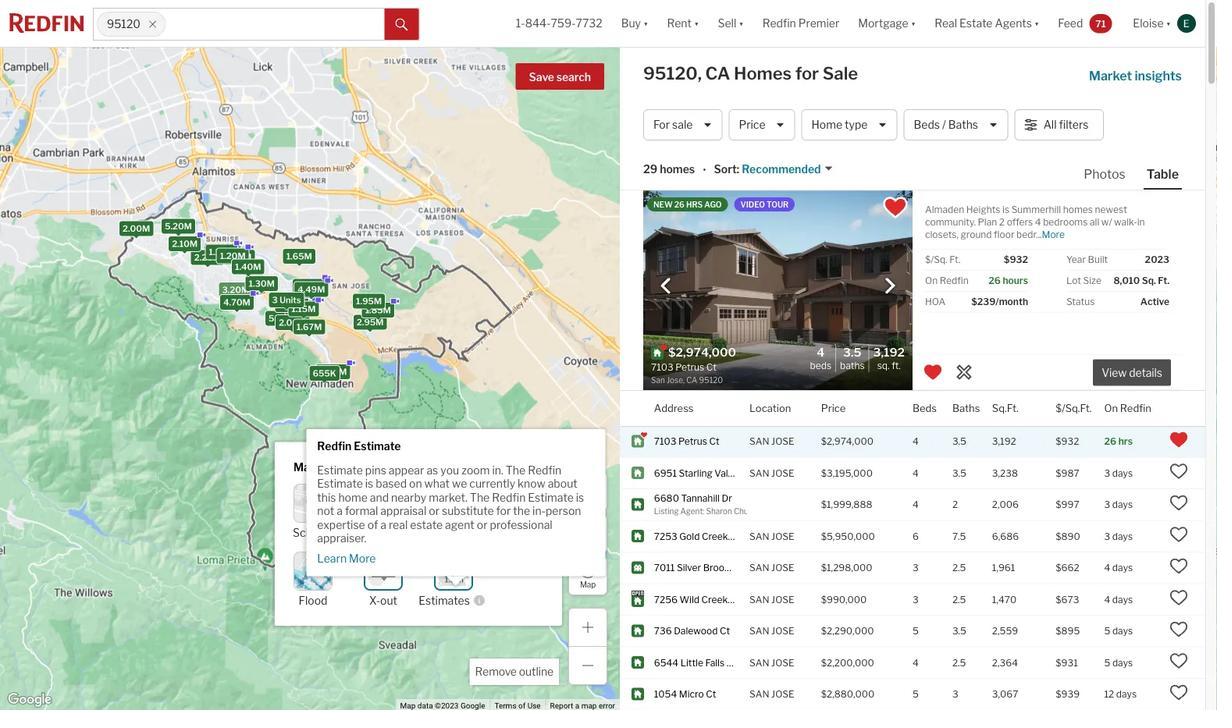 Task type: vqa. For each thing, say whether or not it's contained in the screenshot.


Task type: describe. For each thing, give the bounding box(es) containing it.
$939
[[1056, 689, 1080, 700]]

days for $673
[[1112, 594, 1133, 605]]

favorite button checkbox
[[882, 194, 909, 221]]

2.10m
[[172, 239, 198, 249]]

$990,000
[[821, 594, 867, 605]]

premier
[[799, 17, 840, 30]]

3,192 sq. ft.
[[873, 345, 905, 372]]

1 vertical spatial a
[[380, 519, 386, 532]]

1 horizontal spatial 2.00m
[[224, 252, 252, 262]]

market insights
[[1089, 68, 1182, 83]]

save
[[529, 71, 554, 84]]

844-
[[525, 17, 551, 30]]

remove outline
[[475, 666, 554, 679]]

creek for way
[[702, 531, 728, 542]]

beds for beds / baths
[[914, 118, 940, 131]]

mortgage ▾ button
[[849, 0, 925, 47]]

on redfin button
[[1104, 391, 1151, 426]]

1.30m
[[249, 279, 275, 289]]

1 jose from the top
[[771, 436, 794, 447]]

save search button
[[516, 63, 604, 90]]

out
[[380, 594, 397, 607]]

5 right $2,290,000
[[913, 626, 919, 637]]

8,010 sq. ft.
[[1114, 275, 1170, 287]]

7 jose from the top
[[771, 657, 794, 669]]

7011 silver brook ct san jose
[[654, 562, 794, 574]]

5.20m
[[165, 221, 192, 232]]

3 days for $997
[[1104, 499, 1133, 511]]

eloise ▾
[[1133, 17, 1171, 30]]

dr for creek
[[730, 594, 740, 605]]

3,192 for 3,192 sq. ft.
[[873, 345, 905, 359]]

5 up 12
[[1104, 657, 1110, 669]]

favorite this home image for 5 days
[[1170, 620, 1188, 639]]

1 horizontal spatial for
[[795, 63, 819, 84]]

4 jose from the top
[[771, 562, 794, 574]]

7 san from the top
[[750, 657, 769, 669]]

map for map
[[580, 580, 596, 590]]

is inside almaden heights is summerhill homes newest community. plan 2 offers 4 bedrooms all w/ walk-in closets, ground floor bedr...
[[1003, 204, 1010, 215]]

1054
[[654, 689, 677, 700]]

flood button
[[294, 552, 333, 607]]

5 ▾ from the left
[[1034, 17, 1039, 30]]

7011
[[654, 562, 675, 574]]

w/
[[1101, 217, 1112, 228]]

favorite this home image for $662
[[1170, 557, 1188, 576]]

home
[[812, 118, 842, 131]]

buy ▾
[[621, 17, 648, 30]]

buy ▾ button
[[621, 0, 648, 47]]

ft. for 8,010
[[1158, 275, 1170, 287]]

0 horizontal spatial a
[[337, 505, 343, 518]]

2,006
[[992, 499, 1019, 511]]

what
[[424, 478, 450, 491]]

sell
[[718, 17, 736, 30]]

ago
[[704, 200, 722, 209]]

redfin inside redfin premier button
[[763, 17, 796, 30]]

0 vertical spatial 26
[[674, 200, 685, 209]]

29 homes •
[[643, 163, 706, 177]]

details for map details
[[319, 461, 354, 474]]

new
[[653, 200, 673, 209]]

•
[[703, 164, 706, 177]]

3 days for $890
[[1104, 531, 1133, 542]]

favorite this home image for 12 days
[[1170, 684, 1188, 702]]

ct for 1054 micro ct
[[706, 689, 716, 700]]

1 horizontal spatial $932
[[1056, 436, 1079, 447]]

amenities button
[[357, 484, 409, 539]]

29
[[643, 163, 658, 176]]

feed
[[1058, 17, 1083, 30]]

x-out this home image
[[955, 363, 974, 382]]

petrus
[[679, 436, 707, 447]]

$/sq.ft. button
[[1056, 391, 1092, 426]]

3,238
[[992, 468, 1018, 479]]

real
[[935, 17, 957, 30]]

3 inside map region
[[272, 295, 278, 305]]

1,470
[[992, 594, 1017, 605]]

6
[[913, 531, 919, 542]]

95120,
[[643, 63, 702, 84]]

$2,880,000
[[821, 689, 875, 700]]

redfin premier button
[[753, 0, 849, 47]]

1.40m
[[235, 262, 261, 272]]

photo of 7103 petrus ct, san jose, ca 95120 image
[[643, 191, 913, 390]]

6951
[[654, 468, 677, 479]]

6680 tannahill dr link
[[654, 492, 735, 505]]

0 vertical spatial price button
[[729, 109, 795, 141]]

1 vertical spatial on redfin
[[1104, 402, 1151, 415]]

2 san from the top
[[750, 468, 769, 479]]

flood
[[299, 594, 327, 607]]

real estate agents ▾
[[935, 17, 1039, 30]]

2023
[[1145, 254, 1170, 265]]

pins
[[365, 464, 386, 477]]

favorite this home image for $673
[[1170, 589, 1188, 608]]

2.5 for 2,364
[[952, 657, 966, 669]]

sale
[[672, 118, 693, 131]]

floor
[[994, 229, 1015, 240]]

micro
[[679, 689, 704, 700]]

4 san from the top
[[750, 562, 769, 574]]

$239/month
[[971, 296, 1028, 308]]

1 horizontal spatial unfavorite this home image
[[1170, 431, 1188, 449]]

starling
[[679, 468, 713, 479]]

6951 starling valley dr link
[[654, 467, 753, 480]]

0 vertical spatial on
[[925, 275, 938, 287]]

ct for 7103 petrus ct
[[709, 436, 720, 447]]

days for $895
[[1112, 626, 1133, 637]]

map button
[[568, 557, 607, 596]]

1 dialog from the left
[[275, 430, 605, 626]]

3 san from the top
[[750, 531, 769, 542]]

silver
[[677, 562, 701, 574]]

1 vertical spatial price
[[821, 402, 846, 415]]

dalewood
[[674, 626, 718, 637]]

$2,200,000
[[821, 657, 874, 669]]

2.95m
[[357, 317, 384, 327]]

1 horizontal spatial more
[[1042, 229, 1065, 240]]

2.5 for 1,961
[[952, 562, 966, 574]]

0 horizontal spatial or
[[429, 505, 440, 518]]

6 san from the top
[[750, 626, 769, 637]]

redfin down $/sq. ft.
[[940, 275, 969, 287]]

dr for valley
[[743, 468, 753, 479]]

google image
[[4, 690, 55, 710]]

3.20m
[[222, 285, 249, 295]]

for
[[653, 118, 670, 131]]

days for $997
[[1112, 499, 1133, 511]]

3,067
[[992, 689, 1018, 700]]

favorite this home image for $997
[[1170, 494, 1188, 513]]

0 horizontal spatial $932
[[1004, 254, 1028, 265]]

san jose for 6544 little falls dr
[[750, 657, 794, 669]]

1 vertical spatial beds
[[810, 360, 832, 372]]

listing
[[654, 507, 679, 516]]

redfin up "know"
[[528, 464, 562, 477]]

bedr...
[[1017, 229, 1042, 240]]

736
[[654, 626, 672, 637]]

mortgage ▾
[[858, 17, 916, 30]]

buy ▾ button
[[612, 0, 658, 47]]

almaden heights is summerhill homes newest community. plan 2 offers 4 bedrooms all w/ walk-in closets, ground floor bedr...
[[925, 204, 1145, 240]]

655k
[[313, 368, 336, 379]]

3.5 for $2,974,000
[[952, 436, 967, 447]]

1.67m
[[297, 322, 322, 332]]

days for $931
[[1112, 657, 1133, 669]]

you
[[441, 464, 459, 477]]

2 inside almaden heights is summerhill homes newest community. plan 2 offers 4 bedrooms all w/ walk-in closets, ground floor bedr...
[[999, 217, 1005, 228]]

1.15m
[[291, 304, 316, 314]]

favorite button image
[[882, 194, 909, 221]]

favorite this home image for $890
[[1170, 526, 1188, 544]]

gold
[[679, 531, 700, 542]]

1.25m
[[209, 247, 234, 257]]

the
[[513, 505, 530, 518]]

ft. for 3,192
[[892, 360, 901, 372]]

walk-
[[1114, 217, 1137, 228]]

0 vertical spatial on redfin
[[925, 275, 969, 287]]

5 days for $895
[[1104, 626, 1133, 637]]

view
[[1102, 366, 1127, 380]]

san jose for 736 dalewood ct
[[750, 626, 794, 637]]

real
[[389, 519, 408, 532]]

$895
[[1056, 626, 1080, 637]]

1-
[[516, 17, 525, 30]]

▾ for rent ▾
[[694, 17, 699, 30]]

sort :
[[714, 163, 739, 176]]

2 dialog from the left
[[306, 430, 605, 586]]

5 right $2,880,000
[[913, 689, 919, 700]]

$/sq. ft.
[[925, 254, 960, 265]]

6544 little falls dr link
[[654, 657, 737, 669]]



Task type: locate. For each thing, give the bounding box(es) containing it.
for left sale on the top of the page
[[795, 63, 819, 84]]

0 horizontal spatial on redfin
[[925, 275, 969, 287]]

san jose for 7256 wild creek dr
[[750, 594, 794, 605]]

a up expertise
[[337, 505, 343, 518]]

jose left $2,200,000
[[771, 657, 794, 669]]

2 horizontal spatial ft.
[[1158, 275, 1170, 287]]

ft. right 3.5 baths
[[892, 360, 901, 372]]

0 vertical spatial homes
[[660, 163, 695, 176]]

jose left $990,000
[[771, 594, 794, 605]]

in.
[[492, 464, 503, 477]]

san right "brook"
[[750, 562, 769, 574]]

market insights link
[[1089, 51, 1182, 85]]

6 favorite this home image from the top
[[1170, 652, 1188, 671]]

0 vertical spatial is
[[1003, 204, 1010, 215]]

1 vertical spatial 2.5
[[952, 594, 966, 605]]

1 vertical spatial 26
[[989, 275, 1001, 287]]

ft. inside 3,192 sq. ft.
[[892, 360, 901, 372]]

▾ right mortgage
[[911, 17, 916, 30]]

1 vertical spatial $932
[[1056, 436, 1079, 447]]

4 favorite this home image from the top
[[1170, 557, 1188, 576]]

2 5 days from the top
[[1104, 657, 1133, 669]]

remove 95120 image
[[148, 20, 157, 29]]

2 favorite this home image from the top
[[1170, 494, 1188, 513]]

1 horizontal spatial 2
[[999, 217, 1005, 228]]

lot
[[1066, 275, 1081, 287]]

table button
[[1144, 166, 1182, 190]]

ct inside the 1054 micro ct link
[[706, 689, 716, 700]]

2 horizontal spatial 2.00m
[[279, 318, 306, 328]]

0 vertical spatial 2.5
[[952, 562, 966, 574]]

1 vertical spatial 2.00m
[[224, 252, 252, 262]]

eloise
[[1133, 17, 1164, 30]]

creek for dr
[[702, 594, 728, 605]]

95120
[[107, 17, 140, 31]]

1.95m
[[356, 296, 382, 306]]

5 jose from the top
[[771, 594, 794, 605]]

almaden
[[925, 204, 964, 215]]

mortgage ▾ button
[[858, 0, 916, 47]]

san jose left $2,880,000
[[750, 689, 794, 700]]

creek inside "link"
[[702, 594, 728, 605]]

of
[[368, 519, 378, 532]]

days right $662
[[1112, 562, 1133, 574]]

1 vertical spatial 5 days
[[1104, 657, 1133, 669]]

3 days down 26 hrs
[[1104, 468, 1133, 479]]

on redfin up hrs
[[1104, 402, 1151, 415]]

26 left hrs
[[1104, 436, 1117, 447]]

price up :
[[739, 118, 766, 131]]

map inside dialog
[[294, 461, 316, 474]]

days for $662
[[1112, 562, 1133, 574]]

2 horizontal spatial 26
[[1104, 436, 1117, 447]]

san right dalewood at the bottom right of page
[[750, 626, 769, 637]]

2.00m left 5.20m
[[123, 223, 150, 234]]

1 2.5 from the top
[[952, 562, 966, 574]]

sq. inside 3,192 sq. ft.
[[877, 360, 890, 372]]

$997
[[1056, 499, 1079, 511]]

0 horizontal spatial 2
[[952, 499, 958, 511]]

1 horizontal spatial or
[[477, 519, 488, 532]]

3.5 left the 3,238
[[952, 468, 967, 479]]

0 horizontal spatial price button
[[729, 109, 795, 141]]

1 vertical spatial 2
[[952, 499, 958, 511]]

4 ▾ from the left
[[911, 17, 916, 30]]

beds left baths button
[[913, 402, 937, 415]]

5 right $895
[[1104, 626, 1110, 637]]

$931
[[1056, 657, 1078, 669]]

ct for 736 dalewood ct
[[720, 626, 730, 637]]

3 days right $997
[[1104, 499, 1133, 511]]

homes right the 29
[[660, 163, 695, 176]]

1 vertical spatial the
[[470, 491, 490, 504]]

6 ▾ from the left
[[1166, 17, 1171, 30]]

san jose for 7103 petrus ct
[[750, 436, 794, 447]]

san right falls
[[750, 657, 769, 669]]

sq. right 3.5 baths
[[877, 360, 890, 372]]

details for view details
[[1129, 366, 1162, 380]]

map for map details
[[294, 461, 316, 474]]

0 horizontal spatial details
[[319, 461, 354, 474]]

0 horizontal spatial price
[[739, 118, 766, 131]]

creek right wild
[[702, 594, 728, 605]]

transit button
[[434, 484, 473, 539]]

san right valley
[[750, 468, 769, 479]]

1,961
[[992, 562, 1015, 574]]

5 san jose from the top
[[750, 689, 794, 700]]

4 inside the 4 beds
[[817, 345, 825, 359]]

insights
[[1135, 68, 1182, 83]]

on up hoa
[[925, 275, 938, 287]]

$932 up "hours"
[[1004, 254, 1028, 265]]

$/sq.
[[925, 254, 948, 265]]

details inside dialog
[[319, 461, 354, 474]]

1 favorite this home image from the top
[[1170, 462, 1188, 481]]

2 vertical spatial 2.5
[[952, 657, 966, 669]]

4 beds
[[810, 345, 832, 372]]

learn
[[317, 552, 347, 565]]

address button
[[654, 391, 694, 426]]

1 horizontal spatial details
[[1129, 366, 1162, 380]]

2.5 left the 1,470
[[952, 594, 966, 605]]

more link
[[1042, 229, 1065, 240]]

1 5 days from the top
[[1104, 626, 1133, 637]]

6 jose from the top
[[771, 626, 794, 637]]

for inside estimate pins appear as you zoom in. the redfin estimate is based on what we currently know about this home and nearby market. the redfin estimate is not a formal appraisal or substitute for the in-person expertise of a real estate agent or professional appraiser. learn more
[[496, 505, 511, 518]]

1 horizontal spatial on
[[1104, 402, 1118, 415]]

all filters
[[1044, 118, 1089, 131]]

5 days for $931
[[1104, 657, 1133, 669]]

3 san jose from the top
[[750, 626, 794, 637]]

estate
[[960, 17, 993, 30]]

ft.
[[950, 254, 960, 265], [1158, 275, 1170, 287], [892, 360, 901, 372]]

1 vertical spatial favorite this home image
[[1170, 684, 1188, 702]]

26 for 26 hours
[[989, 275, 1001, 287]]

2 vertical spatial ft.
[[892, 360, 901, 372]]

2 vertical spatial 3 days
[[1104, 531, 1133, 542]]

0 horizontal spatial 3,192
[[873, 345, 905, 359]]

homes inside 29 homes •
[[660, 163, 695, 176]]

year
[[1066, 254, 1086, 265]]

ft. right $/sq.
[[950, 254, 960, 265]]

2 horizontal spatial is
[[1003, 204, 1010, 215]]

days right the $673
[[1112, 594, 1133, 605]]

2.20m
[[194, 253, 221, 263]]

map up schools button
[[294, 461, 316, 474]]

ca
[[705, 63, 730, 84]]

remove outline button
[[470, 659, 559, 685]]

▾ for mortgage ▾
[[911, 17, 916, 30]]

wild
[[680, 594, 700, 605]]

2.00m down 990k
[[279, 318, 306, 328]]

days for $890
[[1112, 531, 1133, 542]]

0 vertical spatial or
[[429, 505, 440, 518]]

1 vertical spatial on
[[1104, 402, 1118, 415]]

1 horizontal spatial is
[[576, 491, 584, 504]]

redfin
[[763, 17, 796, 30], [940, 275, 969, 287], [1120, 402, 1151, 415], [317, 440, 352, 453], [528, 464, 562, 477], [492, 491, 526, 504]]

view details button
[[1093, 359, 1171, 386]]

0 vertical spatial details
[[1129, 366, 1162, 380]]

1 horizontal spatial the
[[506, 464, 526, 477]]

1-844-759-7732
[[516, 17, 603, 30]]

0 horizontal spatial 26
[[674, 200, 685, 209]]

the up substitute
[[470, 491, 490, 504]]

ct right dalewood at the bottom right of page
[[720, 626, 730, 637]]

3 ▾ from the left
[[739, 17, 744, 30]]

1 vertical spatial more
[[349, 552, 376, 565]]

homes inside almaden heights is summerhill homes newest community. plan 2 offers 4 bedrooms all w/ walk-in closets, ground floor bedr...
[[1063, 204, 1093, 215]]

4 san jose from the top
[[750, 657, 794, 669]]

ct right petrus
[[709, 436, 720, 447]]

▾ left the user photo
[[1166, 17, 1171, 30]]

agent
[[445, 519, 475, 532]]

0 vertical spatial 4 days
[[1104, 562, 1133, 574]]

0 horizontal spatial the
[[470, 491, 490, 504]]

favorite this home image
[[1170, 462, 1188, 481], [1170, 494, 1188, 513], [1170, 526, 1188, 544], [1170, 557, 1188, 576], [1170, 589, 1188, 608], [1170, 652, 1188, 671]]

1 vertical spatial unfavorite this home image
[[1170, 431, 1188, 449]]

is up person at the bottom of page
[[576, 491, 584, 504]]

the right "in."
[[506, 464, 526, 477]]

dr down 7011 silver brook ct san jose
[[730, 594, 740, 605]]

or up 'estate'
[[429, 505, 440, 518]]

2 2.5 from the top
[[952, 594, 966, 605]]

0 horizontal spatial more
[[349, 552, 376, 565]]

home type
[[812, 118, 868, 131]]

redfin inside on redfin 'button'
[[1120, 402, 1151, 415]]

jose left $2,880,000
[[771, 689, 794, 700]]

and
[[370, 491, 389, 504]]

closets,
[[925, 229, 959, 240]]

price up $2,974,000
[[821, 402, 846, 415]]

ct right "brook"
[[732, 562, 742, 574]]

0 horizontal spatial 2.00m
[[123, 223, 150, 234]]

jose down location "button"
[[771, 436, 794, 447]]

1 vertical spatial is
[[365, 478, 373, 491]]

san right the 1054 micro ct link
[[750, 689, 769, 700]]

dr inside "6680 tannahill dr listing agent: sharon chu"
[[722, 493, 732, 504]]

days up 12 days
[[1112, 657, 1133, 669]]

dr up sharon
[[722, 493, 732, 504]]

for left the
[[496, 505, 511, 518]]

1 horizontal spatial price
[[821, 402, 846, 415]]

days for $987
[[1112, 468, 1133, 479]]

on
[[925, 275, 938, 287], [1104, 402, 1118, 415]]

26 left "hours"
[[989, 275, 1001, 287]]

jose right 'way' at the bottom right of the page
[[771, 531, 794, 542]]

5 days up 12 days
[[1104, 657, 1133, 669]]

more down appraiser.
[[349, 552, 376, 565]]

$890
[[1056, 531, 1080, 542]]

2.00m right the "2.20m" on the left of the page
[[224, 252, 252, 262]]

previous button image
[[658, 278, 674, 294]]

beds / baths
[[914, 118, 978, 131]]

3.5 left the 2,559 at the right bottom of page
[[952, 626, 967, 637]]

more inside estimate pins appear as you zoom in. the redfin estimate is based on what we currently know about this home and nearby market. the redfin estimate is not a formal appraisal or substitute for the in-person expertise of a real estate agent or professional appraiser. learn more
[[349, 552, 376, 565]]

beds for beds button
[[913, 402, 937, 415]]

95120, ca homes for sale
[[643, 63, 858, 84]]

5 san from the top
[[750, 594, 769, 605]]

5 favorite this home image from the top
[[1170, 589, 1188, 608]]

dr right falls
[[727, 657, 737, 669]]

0 vertical spatial for
[[795, 63, 819, 84]]

submit search image
[[395, 19, 408, 31]]

on up 26 hrs
[[1104, 402, 1118, 415]]

4 days for $662
[[1104, 562, 1133, 574]]

dr inside "link"
[[730, 594, 740, 605]]

favorite this home image for $987
[[1170, 462, 1188, 481]]

2.5 down 7.5
[[952, 562, 966, 574]]

3.5 right the 4 beds
[[843, 345, 862, 359]]

26 for 26 hrs
[[1104, 436, 1117, 447]]

1 4 days from the top
[[1104, 562, 1133, 574]]

1.65m
[[286, 252, 312, 262]]

3 2.5 from the top
[[952, 657, 966, 669]]

0 horizontal spatial unfavorite this home image
[[924, 363, 942, 382]]

2 vertical spatial baths
[[952, 402, 980, 415]]

0 vertical spatial $932
[[1004, 254, 1028, 265]]

baths right '/'
[[948, 118, 978, 131]]

8 san from the top
[[750, 689, 769, 700]]

map down person at the bottom of page
[[580, 580, 596, 590]]

sq. up the active
[[1142, 275, 1156, 287]]

map region
[[0, 29, 729, 710]]

units
[[280, 295, 301, 305]]

dialog
[[275, 430, 605, 626], [306, 430, 605, 586]]

1 favorite this home image from the top
[[1170, 620, 1188, 639]]

recommended button
[[739, 162, 833, 177]]

beds left '/'
[[914, 118, 940, 131]]

▾ for eloise ▾
[[1166, 17, 1171, 30]]

beds left 3.5 baths
[[810, 360, 832, 372]]

1 horizontal spatial map
[[580, 580, 596, 590]]

map inside button
[[580, 580, 596, 590]]

baths inside beds / baths 'button'
[[948, 118, 978, 131]]

4 days right the $673
[[1104, 594, 1133, 605]]

san jose for 1054 micro ct
[[750, 689, 794, 700]]

2 creek from the top
[[702, 594, 728, 605]]

jose right valley
[[771, 468, 794, 479]]

user photo image
[[1177, 14, 1196, 33]]

dr right valley
[[743, 468, 753, 479]]

next button image
[[882, 278, 898, 294]]

nearby
[[391, 491, 426, 504]]

7253
[[654, 531, 677, 542]]

1 horizontal spatial homes
[[1063, 204, 1093, 215]]

$932 up $987
[[1056, 436, 1079, 447]]

0 vertical spatial 3,192
[[873, 345, 905, 359]]

san down 7011 silver brook ct san jose
[[750, 594, 769, 605]]

1 san jose from the top
[[750, 436, 794, 447]]

sale
[[823, 63, 858, 84]]

12 days
[[1104, 689, 1137, 700]]

agents
[[995, 17, 1032, 30]]

5 days right $895
[[1104, 626, 1133, 637]]

appraiser.
[[317, 532, 367, 545]]

days right $997
[[1112, 499, 1133, 511]]

unfavorite this home image left x-out this home image
[[924, 363, 942, 382]]

4
[[1035, 217, 1041, 228], [817, 345, 825, 359], [913, 436, 919, 447], [913, 468, 919, 479], [913, 499, 919, 511], [1104, 562, 1110, 574], [1104, 594, 1110, 605], [913, 657, 919, 669]]

san
[[750, 436, 769, 447], [750, 468, 769, 479], [750, 531, 769, 542], [750, 562, 769, 574], [750, 594, 769, 605], [750, 626, 769, 637], [750, 657, 769, 669], [750, 689, 769, 700]]

1 vertical spatial or
[[477, 519, 488, 532]]

736 dalewood ct link
[[654, 625, 735, 638]]

status
[[1066, 296, 1095, 308]]

substitute
[[442, 505, 494, 518]]

jose
[[771, 436, 794, 447], [771, 468, 794, 479], [771, 531, 794, 542], [771, 562, 794, 574], [771, 594, 794, 605], [771, 626, 794, 637], [771, 657, 794, 669], [771, 689, 794, 700]]

redfin up the
[[492, 491, 526, 504]]

6,686
[[992, 531, 1019, 542]]

2.88m
[[278, 300, 305, 310]]

ct inside 736 dalewood ct link
[[720, 626, 730, 637]]

0 vertical spatial sq.
[[1142, 275, 1156, 287]]

not
[[317, 505, 334, 518]]

0 vertical spatial unfavorite this home image
[[924, 363, 942, 382]]

1 vertical spatial baths
[[840, 360, 865, 372]]

3 3 days from the top
[[1104, 531, 1133, 542]]

0 vertical spatial favorite this home image
[[1170, 620, 1188, 639]]

2.5 for 1,470
[[952, 594, 966, 605]]

sharon
[[706, 507, 732, 516]]

3,192 for 3,192
[[992, 436, 1016, 447]]

sell ▾ button
[[718, 0, 744, 47]]

1 horizontal spatial ft.
[[950, 254, 960, 265]]

details inside button
[[1129, 366, 1162, 380]]

1 ▾ from the left
[[643, 17, 648, 30]]

favorite this home image
[[1170, 620, 1188, 639], [1170, 684, 1188, 702]]

baths down x-out this home image
[[952, 402, 980, 415]]

1 vertical spatial 3,192
[[992, 436, 1016, 447]]

falls
[[705, 657, 725, 669]]

0 vertical spatial map
[[294, 461, 316, 474]]

26
[[674, 200, 685, 209], [989, 275, 1001, 287], [1104, 436, 1117, 447]]

days right 12
[[1116, 689, 1137, 700]]

1 vertical spatial map
[[580, 580, 596, 590]]

1 horizontal spatial 26
[[989, 275, 1001, 287]]

0 vertical spatial a
[[337, 505, 343, 518]]

ct inside 7103 petrus ct link
[[709, 436, 720, 447]]

0 horizontal spatial homes
[[660, 163, 695, 176]]

details down "redfin estimate"
[[319, 461, 354, 474]]

san jose down location "button"
[[750, 436, 794, 447]]

view details link
[[1093, 358, 1171, 386]]

4.70m
[[223, 297, 250, 308]]

1 horizontal spatial price button
[[821, 391, 846, 426]]

4 days right $662
[[1104, 562, 1133, 574]]

0 horizontal spatial map
[[294, 461, 316, 474]]

None search field
[[166, 9, 385, 40]]

1 vertical spatial ft.
[[1158, 275, 1170, 287]]

on
[[409, 478, 422, 491]]

2 vertical spatial 26
[[1104, 436, 1117, 447]]

4 inside almaden heights is summerhill homes newest community. plan 2 offers 4 bedrooms all w/ walk-in closets, ground floor bedr...
[[1035, 217, 1041, 228]]

0 horizontal spatial sq.
[[877, 360, 890, 372]]

a right of on the bottom left of the page
[[380, 519, 386, 532]]

1 horizontal spatial sq.
[[1142, 275, 1156, 287]]

3 jose from the top
[[771, 531, 794, 542]]

this
[[317, 491, 336, 504]]

based
[[376, 478, 407, 491]]

$/sq.ft.
[[1056, 402, 1092, 415]]

favorite this home image for $931
[[1170, 652, 1188, 671]]

on redfin down $/sq. ft.
[[925, 275, 969, 287]]

2 up floor
[[999, 217, 1005, 228]]

days right $895
[[1112, 626, 1133, 637]]

jose left $1,298,000
[[771, 562, 794, 574]]

1 vertical spatial 4 days
[[1104, 594, 1133, 605]]

filters
[[1059, 118, 1089, 131]]

view details
[[1102, 366, 1162, 380]]

all
[[1090, 217, 1099, 228]]

1 creek from the top
[[702, 531, 728, 542]]

2 san jose from the top
[[750, 594, 794, 605]]

3 favorite this home image from the top
[[1170, 526, 1188, 544]]

1 3 days from the top
[[1104, 468, 1133, 479]]

8 jose from the top
[[771, 689, 794, 700]]

2 4 days from the top
[[1104, 594, 1133, 605]]

sq. for 8,010
[[1142, 275, 1156, 287]]

heading
[[651, 345, 778, 386]]

3,192 up the 3,238
[[992, 436, 1016, 447]]

x-out button
[[364, 552, 403, 607]]

3.5 for $3,195,000
[[952, 468, 967, 479]]

unfavorite this home image right hrs
[[1170, 431, 1188, 449]]

details right view
[[1129, 366, 1162, 380]]

2 jose from the top
[[771, 468, 794, 479]]

2 up 7.5
[[952, 499, 958, 511]]

0 vertical spatial price
[[739, 118, 766, 131]]

7.5
[[952, 531, 966, 542]]

1 vertical spatial price button
[[821, 391, 846, 426]]

person
[[546, 505, 581, 518]]

1 horizontal spatial 3,192
[[992, 436, 1016, 447]]

san right 'way' at the bottom right of the page
[[750, 531, 769, 542]]

2 3 days from the top
[[1104, 499, 1133, 511]]

2 vertical spatial 2.00m
[[279, 318, 306, 328]]

3 days right $890
[[1104, 531, 1133, 542]]

beds inside 'button'
[[914, 118, 940, 131]]

0 horizontal spatial for
[[496, 505, 511, 518]]

2 ▾ from the left
[[694, 17, 699, 30]]

mortgage
[[858, 17, 909, 30]]

rent ▾
[[667, 17, 699, 30]]

0 vertical spatial 5 days
[[1104, 626, 1133, 637]]

0 horizontal spatial on
[[925, 275, 938, 287]]

▾ right sell
[[739, 17, 744, 30]]

hours
[[1003, 275, 1028, 287]]

redfin up map details
[[317, 440, 352, 453]]

2 favorite this home image from the top
[[1170, 684, 1188, 702]]

in
[[1137, 217, 1145, 228]]

dr for falls
[[727, 657, 737, 669]]

3 days for $987
[[1104, 468, 1133, 479]]

ft. down 2023 at top
[[1158, 275, 1170, 287]]

3.5 inside 3.5 baths
[[843, 345, 862, 359]]

dr
[[743, 468, 753, 479], [722, 493, 732, 504], [730, 594, 740, 605], [727, 657, 737, 669]]

0 vertical spatial baths
[[948, 118, 978, 131]]

days for $939
[[1116, 689, 1137, 700]]

▾
[[643, 17, 648, 30], [694, 17, 699, 30], [739, 17, 744, 30], [911, 17, 916, 30], [1034, 17, 1039, 30], [1166, 17, 1171, 30]]

1 horizontal spatial a
[[380, 519, 386, 532]]

3.5 for $2,290,000
[[952, 626, 967, 637]]

1 vertical spatial 3 days
[[1104, 499, 1133, 511]]

3.5 down baths button
[[952, 436, 967, 447]]

▾ right rent in the right of the page
[[694, 17, 699, 30]]

3
[[272, 295, 278, 305], [1104, 468, 1110, 479], [1104, 499, 1110, 511], [1104, 531, 1110, 542], [913, 562, 919, 574], [913, 594, 919, 605], [952, 689, 958, 700]]

0 vertical spatial beds
[[914, 118, 940, 131]]

$3,195,000
[[821, 468, 873, 479]]

jose left $2,290,000
[[771, 626, 794, 637]]

1 vertical spatial sq.
[[877, 360, 890, 372]]

1 vertical spatial creek
[[702, 594, 728, 605]]

days right $890
[[1112, 531, 1133, 542]]

san down location "button"
[[750, 436, 769, 447]]

0 vertical spatial more
[[1042, 229, 1065, 240]]

▾ for buy ▾
[[643, 17, 648, 30]]

0 vertical spatial 3 days
[[1104, 468, 1133, 479]]

tour
[[767, 200, 789, 209]]

0 vertical spatial the
[[506, 464, 526, 477]]

4 days for $673
[[1104, 594, 1133, 605]]

price button up $2,974,000
[[821, 391, 846, 426]]

sq.
[[1142, 275, 1156, 287], [877, 360, 890, 372]]

▾ for sell ▾
[[739, 17, 744, 30]]

is down pins
[[365, 478, 373, 491]]

8,010
[[1114, 275, 1140, 287]]

unfavorite this home image
[[924, 363, 942, 382], [1170, 431, 1188, 449]]

homes up bedrooms
[[1063, 204, 1093, 215]]

0 horizontal spatial ft.
[[892, 360, 901, 372]]

1 san from the top
[[750, 436, 769, 447]]

sq. for 3,192
[[877, 360, 890, 372]]

on inside 'button'
[[1104, 402, 1118, 415]]

2 vertical spatial is
[[576, 491, 584, 504]]

know
[[518, 478, 545, 491]]



